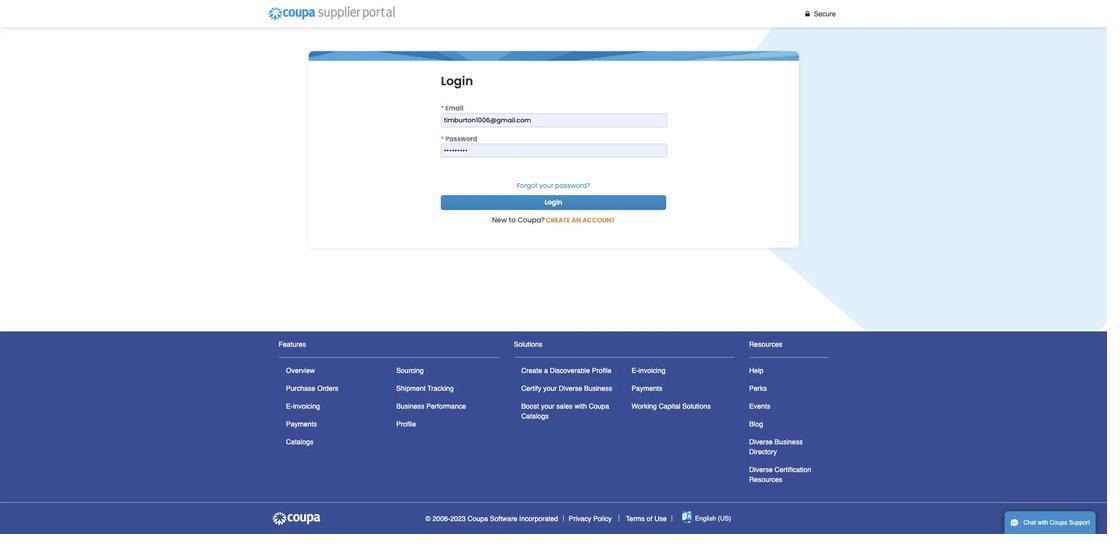 Task type: vqa. For each thing, say whether or not it's contained in the screenshot.
Login to the top
yes



Task type: describe. For each thing, give the bounding box(es) containing it.
0 vertical spatial e-invoicing link
[[632, 367, 666, 375]]

0 vertical spatial diverse
[[559, 385, 583, 393]]

use
[[655, 515, 667, 523]]

terms of use link
[[626, 515, 667, 523]]

software
[[490, 515, 518, 523]]

purchase orders link
[[286, 385, 339, 393]]

payments for rightmost payments link
[[632, 385, 663, 393]]

forgot your password? link
[[517, 181, 591, 190]]

diverse business directory
[[750, 438, 803, 456]]

2023
[[451, 515, 466, 523]]

working
[[632, 403, 657, 410]]

* for * email
[[441, 104, 444, 113]]

e- for the bottom e-invoicing link
[[286, 403, 293, 410]]

0 vertical spatial coupa supplier portal image
[[263, 3, 400, 25]]

* email
[[441, 104, 464, 113]]

create
[[546, 216, 571, 225]]

0 vertical spatial solutions
[[514, 341, 543, 348]]

privacy policy
[[569, 515, 612, 523]]

1 horizontal spatial solutions
[[683, 403, 711, 410]]

forgot your password?
[[517, 181, 591, 190]]

performance
[[427, 403, 466, 410]]

sourcing
[[397, 367, 424, 375]]

perks link
[[750, 385, 768, 393]]

with inside boost your sales with coupa catalogs
[[575, 403, 587, 410]]

english
[[696, 515, 717, 522]]

login inside login button
[[545, 198, 563, 207]]

policy
[[594, 515, 612, 523]]

privacy
[[569, 515, 592, 523]]

diverse business directory link
[[750, 438, 803, 456]]

e-invoicing for topmost e-invoicing link
[[632, 367, 666, 375]]

diverse for diverse business directory
[[750, 438, 773, 446]]

fw image
[[804, 10, 813, 17]]

resources link
[[750, 341, 783, 348]]

sourcing link
[[397, 367, 424, 375]]

an
[[572, 216, 581, 225]]

business inside diverse business directory
[[775, 438, 803, 446]]

a
[[545, 367, 548, 375]]

discoverable
[[550, 367, 590, 375]]

help
[[750, 367, 764, 375]]

account
[[583, 216, 615, 225]]

events link
[[750, 403, 771, 410]]

working capital solutions link
[[632, 403, 711, 410]]

1 horizontal spatial profile
[[592, 367, 612, 375]]

©
[[426, 515, 431, 523]]

2006-
[[433, 515, 451, 523]]

profile link
[[397, 420, 416, 428]]

directory
[[750, 448, 778, 456]]

incorporated
[[520, 515, 559, 523]]

forgot
[[517, 181, 538, 190]]

orders
[[318, 385, 339, 393]]

certification
[[775, 466, 812, 474]]

1 vertical spatial e-invoicing link
[[286, 403, 320, 410]]

terms
[[626, 515, 645, 523]]

1 vertical spatial invoicing
[[293, 403, 320, 410]]

blog link
[[750, 420, 764, 428]]

1 horizontal spatial payments link
[[632, 385, 663, 393]]

terms of use
[[626, 515, 667, 523]]

diverse certification resources
[[750, 466, 812, 484]]

e-invoicing for the bottom e-invoicing link
[[286, 403, 320, 410]]

create an account link
[[545, 215, 615, 228]]

capital
[[659, 403, 681, 410]]

password
[[446, 134, 478, 144]]

to
[[509, 215, 516, 225]]

© 2006-2023 coupa software incorporated
[[426, 515, 559, 523]]

catalogs link
[[286, 438, 314, 446]]

catalogs inside boost your sales with coupa catalogs
[[522, 412, 549, 420]]

0 horizontal spatial profile
[[397, 420, 416, 428]]

chat with coupa support button
[[1005, 512, 1097, 534]]

coupa inside boost your sales with coupa catalogs
[[589, 403, 610, 410]]

working capital solutions
[[632, 403, 711, 410]]

of
[[647, 515, 653, 523]]

0 horizontal spatial login
[[441, 73, 473, 89]]

login button
[[441, 195, 667, 210]]

* for * password
[[441, 134, 444, 144]]



Task type: locate. For each thing, give the bounding box(es) containing it.
0 horizontal spatial invoicing
[[293, 403, 320, 410]]

with right sales
[[575, 403, 587, 410]]

chat
[[1024, 520, 1037, 526]]

coupa left support
[[1051, 520, 1068, 526]]

e- up working
[[632, 367, 639, 375]]

invoicing down the purchase
[[293, 403, 320, 410]]

coupa supplier portal image
[[263, 3, 400, 25], [271, 511, 321, 526]]

coupa
[[589, 403, 610, 410], [468, 515, 488, 523], [1051, 520, 1068, 526]]

0 vertical spatial *
[[441, 104, 444, 113]]

1 vertical spatial login
[[545, 198, 563, 207]]

0 horizontal spatial catalogs
[[286, 438, 314, 446]]

shipment
[[397, 385, 426, 393]]

perks
[[750, 385, 768, 393]]

solutions up create
[[514, 341, 543, 348]]

1 vertical spatial catalogs
[[286, 438, 314, 446]]

shipment tracking
[[397, 385, 454, 393]]

business performance
[[397, 403, 466, 410]]

1 vertical spatial e-
[[286, 403, 293, 410]]

1 vertical spatial resources
[[750, 476, 783, 484]]

1 horizontal spatial payments
[[632, 385, 663, 393]]

2 horizontal spatial business
[[775, 438, 803, 446]]

coupa right sales
[[589, 403, 610, 410]]

e-invoicing down the purchase
[[286, 403, 320, 410]]

2 vertical spatial business
[[775, 438, 803, 446]]

payments for payments link to the left
[[286, 420, 317, 428]]

email
[[446, 104, 464, 113]]

1 horizontal spatial login
[[545, 198, 563, 207]]

sales
[[557, 403, 573, 410]]

payments link up catalogs link
[[286, 420, 317, 428]]

business down discoverable
[[585, 385, 613, 393]]

0 vertical spatial payments link
[[632, 385, 663, 393]]

diverse down discoverable
[[559, 385, 583, 393]]

your up login button
[[540, 181, 554, 190]]

0 horizontal spatial payments
[[286, 420, 317, 428]]

solutions right capital
[[683, 403, 711, 410]]

catalogs
[[522, 412, 549, 420], [286, 438, 314, 446]]

1 vertical spatial *
[[441, 134, 444, 144]]

business
[[585, 385, 613, 393], [397, 403, 425, 410], [775, 438, 803, 446]]

create a discoverable profile
[[522, 367, 612, 375]]

e-invoicing link
[[632, 367, 666, 375], [286, 403, 320, 410]]

payments link
[[632, 385, 663, 393], [286, 420, 317, 428]]

purchase
[[286, 385, 316, 393]]

2 * from the top
[[441, 134, 444, 144]]

1 vertical spatial payments
[[286, 420, 317, 428]]

resources up help
[[750, 341, 783, 348]]

solutions
[[514, 341, 543, 348], [683, 403, 711, 410]]

0 horizontal spatial business
[[397, 403, 425, 410]]

chat with coupa support
[[1024, 520, 1091, 526]]

1 * from the top
[[441, 104, 444, 113]]

boost
[[522, 403, 540, 410]]

your for sales
[[541, 403, 555, 410]]

1 horizontal spatial with
[[1039, 520, 1049, 526]]

1 vertical spatial payments link
[[286, 420, 317, 428]]

your left sales
[[541, 403, 555, 410]]

new
[[492, 215, 507, 225]]

purchase orders
[[286, 385, 339, 393]]

0 horizontal spatial solutions
[[514, 341, 543, 348]]

payments
[[632, 385, 663, 393], [286, 420, 317, 428]]

certify your diverse business
[[522, 385, 613, 393]]

payments link up working
[[632, 385, 663, 393]]

with inside button
[[1039, 520, 1049, 526]]

1 horizontal spatial catalogs
[[522, 412, 549, 420]]

your
[[540, 181, 554, 190], [544, 385, 557, 393], [541, 403, 555, 410]]

diverse inside diverse business directory
[[750, 438, 773, 446]]

* password
[[441, 134, 478, 144]]

0 horizontal spatial payments link
[[286, 420, 317, 428]]

help link
[[750, 367, 764, 375]]

password?
[[556, 181, 591, 190]]

0 vertical spatial payments
[[632, 385, 663, 393]]

your for diverse
[[544, 385, 557, 393]]

* left password
[[441, 134, 444, 144]]

1 vertical spatial solutions
[[683, 403, 711, 410]]

boost your sales with coupa catalogs link
[[522, 403, 610, 420]]

0 horizontal spatial with
[[575, 403, 587, 410]]

2 resources from the top
[[750, 476, 783, 484]]

with
[[575, 403, 587, 410], [1039, 520, 1049, 526]]

1 resources from the top
[[750, 341, 783, 348]]

0 vertical spatial your
[[540, 181, 554, 190]]

1 horizontal spatial business
[[585, 385, 613, 393]]

0 horizontal spatial e-invoicing
[[286, 403, 320, 410]]

1 horizontal spatial e-
[[632, 367, 639, 375]]

boost your sales with coupa catalogs
[[522, 403, 610, 420]]

invoicing up working
[[639, 367, 666, 375]]

resources down directory on the bottom
[[750, 476, 783, 484]]

english (us)
[[696, 515, 732, 522]]

1 vertical spatial e-invoicing
[[286, 403, 320, 410]]

diverse inside diverse certification resources
[[750, 466, 773, 474]]

create an account button
[[546, 215, 615, 226]]

your for password?
[[540, 181, 554, 190]]

payments up catalogs link
[[286, 420, 317, 428]]

certify
[[522, 385, 542, 393]]

coupa inside button
[[1051, 520, 1068, 526]]

* left email
[[441, 104, 444, 113]]

diverse
[[559, 385, 583, 393], [750, 438, 773, 446], [750, 466, 773, 474]]

0 vertical spatial business
[[585, 385, 613, 393]]

overview
[[286, 367, 315, 375]]

shipment tracking link
[[397, 385, 454, 393]]

0 vertical spatial invoicing
[[639, 367, 666, 375]]

(us)
[[718, 515, 732, 522]]

0 vertical spatial e-invoicing
[[632, 367, 666, 375]]

e-
[[632, 367, 639, 375], [286, 403, 293, 410]]

business up directory on the bottom
[[775, 438, 803, 446]]

e- for topmost e-invoicing link
[[632, 367, 639, 375]]

e-invoicing
[[632, 367, 666, 375], [286, 403, 320, 410]]

2 vertical spatial diverse
[[750, 466, 773, 474]]

new to coupa? create an account
[[492, 215, 615, 225]]

1 horizontal spatial invoicing
[[639, 367, 666, 375]]

certify your diverse business link
[[522, 385, 613, 393]]

diverse certification resources link
[[750, 466, 812, 484]]

e-invoicing link down the purchase
[[286, 403, 320, 410]]

business down shipment
[[397, 403, 425, 410]]

diverse down directory on the bottom
[[750, 466, 773, 474]]

e- down the purchase
[[286, 403, 293, 410]]

None text field
[[441, 113, 668, 127]]

login
[[441, 73, 473, 89], [545, 198, 563, 207]]

1 vertical spatial profile
[[397, 420, 416, 428]]

2 horizontal spatial coupa
[[1051, 520, 1068, 526]]

your inside boost your sales with coupa catalogs
[[541, 403, 555, 410]]

invoicing
[[639, 367, 666, 375], [293, 403, 320, 410]]

e-invoicing up working
[[632, 367, 666, 375]]

privacy policy link
[[569, 515, 612, 523]]

1 vertical spatial coupa supplier portal image
[[271, 511, 321, 526]]

resources inside diverse certification resources
[[750, 476, 783, 484]]

0 vertical spatial resources
[[750, 341, 783, 348]]

coupa?
[[518, 215, 545, 225]]

0 horizontal spatial e-
[[286, 403, 293, 410]]

login up email
[[441, 73, 473, 89]]

overview link
[[286, 367, 315, 375]]

with right chat
[[1039, 520, 1049, 526]]

business performance link
[[397, 403, 466, 410]]

login down "forgot your password?"
[[545, 198, 563, 207]]

blog
[[750, 420, 764, 428]]

resources
[[750, 341, 783, 348], [750, 476, 783, 484]]

0 vertical spatial profile
[[592, 367, 612, 375]]

your down a
[[544, 385, 557, 393]]

0 horizontal spatial e-invoicing link
[[286, 403, 320, 410]]

1 vertical spatial business
[[397, 403, 425, 410]]

profile down the business performance
[[397, 420, 416, 428]]

events
[[750, 403, 771, 410]]

0 vertical spatial catalogs
[[522, 412, 549, 420]]

coupa right 2023
[[468, 515, 488, 523]]

diverse up directory on the bottom
[[750, 438, 773, 446]]

features
[[279, 341, 306, 348]]

profile right discoverable
[[592, 367, 612, 375]]

secure
[[815, 10, 837, 18]]

e-invoicing link up working
[[632, 367, 666, 375]]

create a discoverable profile link
[[522, 367, 612, 375]]

diverse for diverse certification resources
[[750, 466, 773, 474]]

0 horizontal spatial coupa
[[468, 515, 488, 523]]

payments up working
[[632, 385, 663, 393]]

0 vertical spatial with
[[575, 403, 587, 410]]

1 horizontal spatial coupa
[[589, 403, 610, 410]]

0 vertical spatial e-
[[632, 367, 639, 375]]

1 vertical spatial with
[[1039, 520, 1049, 526]]

profile
[[592, 367, 612, 375], [397, 420, 416, 428]]

1 horizontal spatial e-invoicing link
[[632, 367, 666, 375]]

1 horizontal spatial e-invoicing
[[632, 367, 666, 375]]

support
[[1070, 520, 1091, 526]]

tracking
[[428, 385, 454, 393]]

1 vertical spatial your
[[544, 385, 557, 393]]

0 vertical spatial login
[[441, 73, 473, 89]]

create
[[522, 367, 543, 375]]

1 vertical spatial diverse
[[750, 438, 773, 446]]

2 vertical spatial your
[[541, 403, 555, 410]]

None password field
[[441, 144, 668, 158]]



